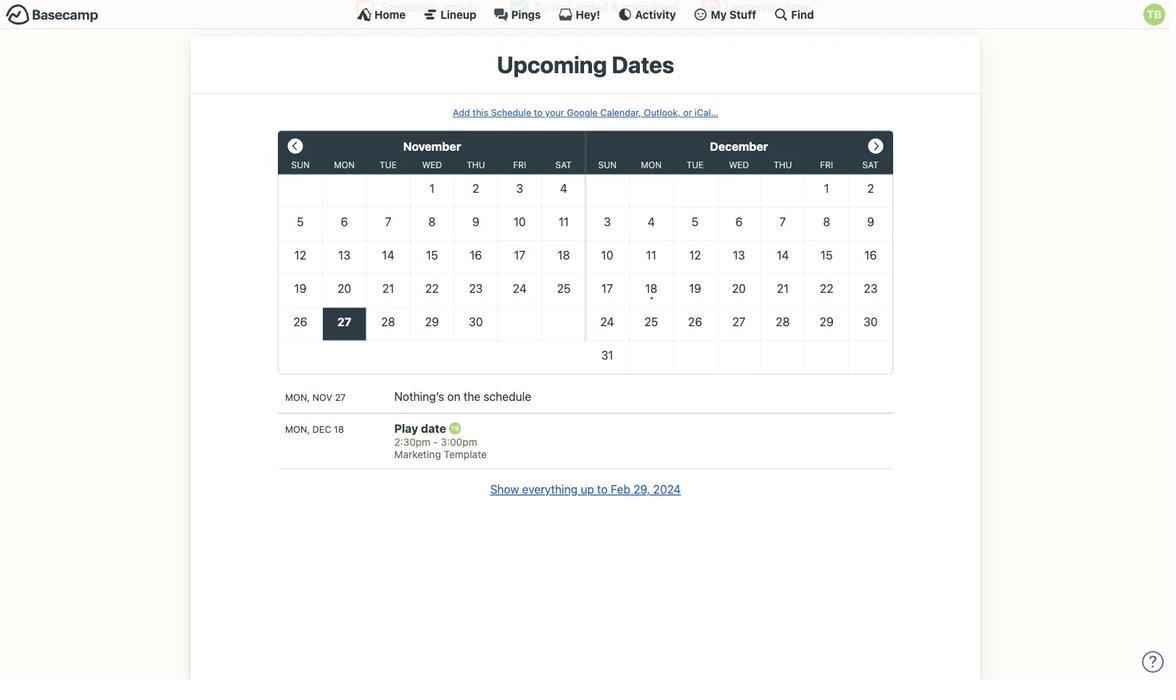 Task type: locate. For each thing, give the bounding box(es) containing it.
someone's activity link
[[348, 0, 498, 23]]

1 thu from the left
[[467, 160, 485, 170]]

1 horizontal spatial mon
[[641, 160, 662, 170]]

play
[[394, 422, 418, 436]]

sat for november
[[556, 160, 572, 170]]

up
[[581, 483, 594, 497]]

2 fri from the left
[[820, 160, 833, 170]]

1 horizontal spatial wed
[[729, 160, 749, 170]]

thu
[[467, 160, 485, 170], [774, 160, 792, 170]]

wed down december
[[729, 160, 749, 170]]

mon, left nov
[[285, 392, 310, 403]]

0 vertical spatial upcoming
[[726, 0, 780, 14]]

tue
[[380, 160, 397, 170], [687, 160, 704, 170]]

1 tue from the left
[[380, 160, 397, 170]]

upcoming dates
[[726, 0, 813, 14]]

1 sun from the left
[[291, 160, 310, 170]]

wed
[[422, 160, 442, 170], [729, 160, 749, 170]]

0 horizontal spatial mon
[[334, 160, 355, 170]]

added
[[575, 0, 608, 14]]

show        everything      up to        feb 29, 2024 button
[[490, 481, 681, 499]]

to left 'your' in the top left of the page
[[534, 107, 543, 118]]

1 sat from the left
[[556, 160, 572, 170]]

1 horizontal spatial thu
[[774, 160, 792, 170]]

0 horizontal spatial upcoming
[[497, 51, 607, 78]]

dec
[[313, 424, 331, 435]]

thu for december
[[774, 160, 792, 170]]

1 mon, from the top
[[285, 392, 310, 403]]

mon, dec 18
[[285, 424, 344, 435]]

lineup link
[[423, 7, 477, 22]]

add this schedule to your google calendar, outlook, or ical…
[[453, 107, 719, 118]]

wed down november
[[422, 160, 442, 170]]

to-dos added & completed
[[535, 0, 678, 14]]

1 fri from the left
[[513, 160, 526, 170]]

0 horizontal spatial sun
[[291, 160, 310, 170]]

0 horizontal spatial wed
[[422, 160, 442, 170]]

show        everything      up to        feb 29, 2024
[[490, 483, 681, 497]]

play date
[[394, 422, 449, 436]]

everything
[[522, 483, 578, 497]]

27
[[335, 392, 346, 403]]

to right up
[[597, 483, 608, 497]]

2 wed from the left
[[729, 160, 749, 170]]

feb
[[611, 483, 631, 497]]

activity
[[635, 8, 676, 21]]

outlook,
[[644, 107, 681, 118]]

nov
[[313, 392, 333, 403]]

sat
[[556, 160, 572, 170], [863, 160, 879, 170]]

0 horizontal spatial sat
[[556, 160, 572, 170]]

google
[[567, 107, 598, 118]]

1 horizontal spatial to
[[597, 483, 608, 497]]

schedule
[[491, 107, 531, 118]]

main element
[[0, 0, 1171, 29]]

nothing's on the schedule
[[394, 390, 531, 404]]

1 vertical spatial upcoming
[[497, 51, 607, 78]]

2 sat from the left
[[863, 160, 879, 170]]

1 horizontal spatial upcoming
[[726, 0, 780, 14]]

0 horizontal spatial thu
[[467, 160, 485, 170]]

1 vertical spatial to
[[597, 483, 608, 497]]

2 thu from the left
[[774, 160, 792, 170]]

0 horizontal spatial tue
[[380, 160, 397, 170]]

1 wed from the left
[[422, 160, 442, 170]]

upcoming for upcoming dates
[[497, 51, 607, 78]]

tim burton image
[[449, 423, 461, 435]]

mon,
[[285, 392, 310, 403], [285, 424, 310, 435]]

0 vertical spatial to
[[534, 107, 543, 118]]

1 horizontal spatial sat
[[863, 160, 879, 170]]

fri
[[513, 160, 526, 170], [820, 160, 833, 170]]

1 horizontal spatial tue
[[687, 160, 704, 170]]

to inside button
[[597, 483, 608, 497]]

to
[[534, 107, 543, 118], [597, 483, 608, 497]]

my stuff
[[711, 8, 757, 21]]

sun
[[291, 160, 310, 170], [598, 160, 617, 170]]

or
[[683, 107, 692, 118]]

-
[[433, 437, 438, 448]]

template
[[444, 449, 487, 461]]

0 horizontal spatial fri
[[513, 160, 526, 170]]

0 horizontal spatial to
[[534, 107, 543, 118]]

upcoming
[[726, 0, 780, 14], [497, 51, 607, 78]]

mon
[[334, 160, 355, 170], [641, 160, 662, 170]]

todo image
[[509, 0, 530, 17]]

1 vertical spatial mon,
[[285, 424, 310, 435]]

find button
[[774, 7, 814, 22]]

sat for december
[[863, 160, 879, 170]]

2 mon, from the top
[[285, 424, 310, 435]]

november
[[403, 139, 461, 153]]

home
[[375, 8, 406, 21]]

1 mon from the left
[[334, 160, 355, 170]]

0 vertical spatial mon,
[[285, 392, 310, 403]]

•
[[650, 292, 653, 303]]

someone's activity
[[381, 0, 480, 14]]

add this schedule to your google calendar, outlook, or ical… link
[[453, 107, 719, 118]]

2 tue from the left
[[687, 160, 704, 170]]

fri for december
[[820, 160, 833, 170]]

sun for december
[[598, 160, 617, 170]]

pings
[[511, 8, 541, 21]]

mon, left 'dec'
[[285, 424, 310, 435]]

upcoming dates link
[[694, 0, 823, 23]]

1 horizontal spatial fri
[[820, 160, 833, 170]]

to-dos added & completed link
[[502, 0, 689, 23]]

to-
[[535, 0, 553, 14]]

hey! button
[[558, 7, 600, 22]]

2 mon from the left
[[641, 160, 662, 170]]

activity
[[442, 0, 480, 14]]

pings button
[[494, 7, 541, 22]]

2 sun from the left
[[598, 160, 617, 170]]

1 horizontal spatial sun
[[598, 160, 617, 170]]



Task type: describe. For each thing, give the bounding box(es) containing it.
mon, nov 27
[[285, 392, 346, 403]]

mon, for mon, nov 27
[[285, 392, 310, 403]]

on
[[447, 390, 461, 404]]

2:30pm     -     3:00pm marketing template
[[394, 437, 487, 461]]

calendar,
[[601, 107, 642, 118]]

add
[[453, 107, 470, 118]]

this
[[473, 107, 489, 118]]

schedule
[[484, 390, 531, 404]]

wed for november
[[422, 160, 442, 170]]

wed for december
[[729, 160, 749, 170]]

upcoming dates
[[497, 51, 674, 78]]

december
[[710, 139, 768, 153]]

dates
[[612, 51, 674, 78]]

&
[[611, 0, 619, 14]]

2:30pm
[[394, 437, 431, 448]]

to for feb
[[597, 483, 608, 497]]

thu for november
[[467, 160, 485, 170]]

to for your
[[534, 107, 543, 118]]

switch accounts image
[[6, 4, 99, 26]]

show
[[490, 483, 519, 497]]

marketing
[[394, 449, 441, 461]]

sun for november
[[291, 160, 310, 170]]

tim burton image
[[1144, 4, 1166, 25]]

my stuff button
[[694, 7, 757, 22]]

3:00pm
[[441, 437, 477, 448]]

home link
[[357, 7, 406, 22]]

lineup
[[441, 8, 477, 21]]

hey!
[[576, 8, 600, 21]]

activity link
[[618, 7, 676, 22]]

upcoming for upcoming dates
[[726, 0, 780, 14]]

dates
[[783, 0, 813, 14]]

dos
[[553, 0, 572, 14]]

tue for november
[[380, 160, 397, 170]]

my
[[711, 8, 727, 21]]

stuff
[[730, 8, 757, 21]]

nothing's
[[394, 390, 444, 404]]

tue for december
[[687, 160, 704, 170]]

2024
[[653, 483, 681, 497]]

someone's
[[381, 0, 439, 14]]

your
[[545, 107, 564, 118]]

schedule image
[[701, 0, 721, 17]]

completed
[[622, 0, 678, 14]]

mon for december
[[641, 160, 662, 170]]

mon, for mon, dec 18
[[285, 424, 310, 435]]

date
[[421, 422, 446, 436]]

fri for november
[[513, 160, 526, 170]]

person report image
[[355, 0, 376, 17]]

ical…
[[695, 107, 719, 118]]

18
[[334, 424, 344, 435]]

29,
[[634, 483, 650, 497]]

find
[[791, 8, 814, 21]]

mon for november
[[334, 160, 355, 170]]

the
[[464, 390, 481, 404]]



Task type: vqa. For each thing, say whether or not it's contained in the screenshot.
Board related to Message Board categories
no



